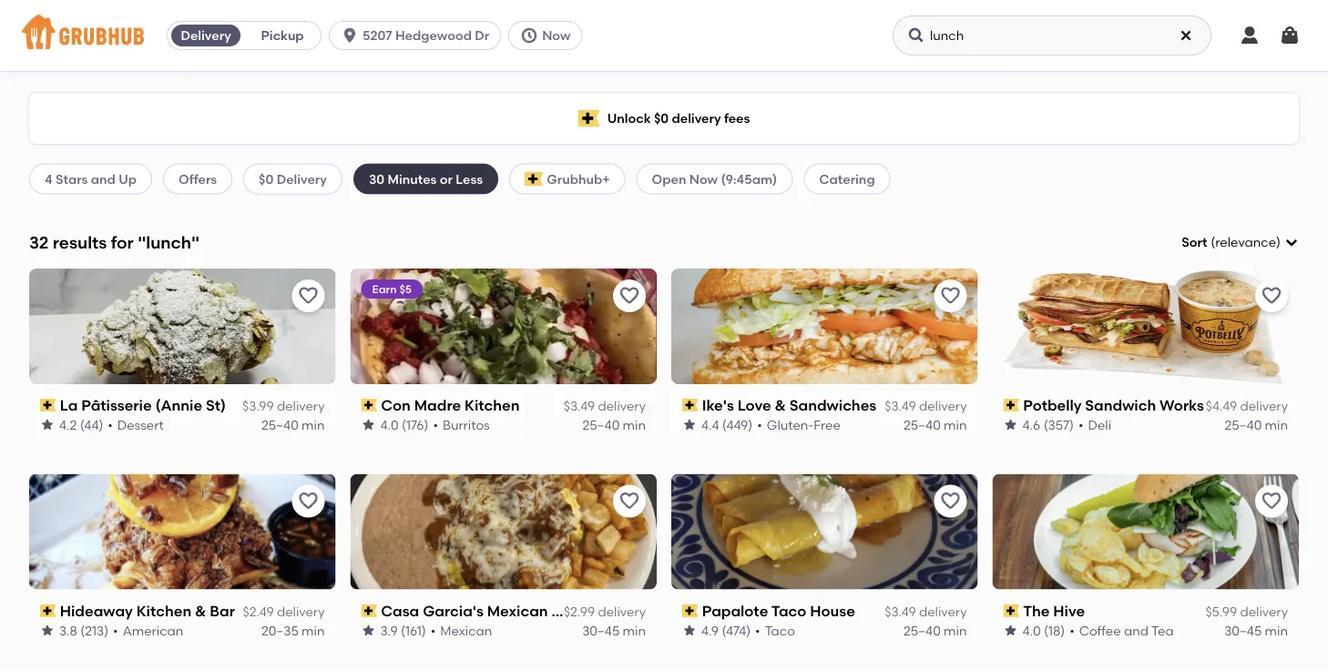Task type: locate. For each thing, give the bounding box(es) containing it.
min left "4.6"
[[944, 417, 967, 433]]

$4.49
[[1206, 399, 1238, 414]]

$4.49 delivery
[[1206, 399, 1289, 414]]

delivery for casa garcia's mexican restaurant
[[598, 605, 646, 620]]

star icon image for con madre kitchen
[[361, 418, 376, 432]]

0 horizontal spatial &
[[195, 603, 206, 620]]

star icon image
[[40, 418, 55, 432], [361, 418, 376, 432], [683, 418, 697, 432], [1004, 418, 1018, 432], [40, 624, 55, 638], [361, 624, 376, 638], [683, 624, 697, 638], [1004, 624, 1018, 638]]

star icon image left 4.2
[[40, 418, 55, 432]]

1 horizontal spatial grubhub plus flag logo image
[[578, 110, 600, 127]]

kitchen up american
[[136, 603, 192, 620]]

32
[[29, 232, 49, 253]]

pickup button
[[244, 21, 321, 50]]

1 horizontal spatial 4.0
[[1023, 623, 1041, 639]]

25–40 min for la pâtisserie (annie st)
[[262, 417, 325, 433]]

• right (213)
[[113, 623, 118, 639]]

grubhub plus flag logo image
[[578, 110, 600, 127], [525, 172, 543, 186]]

and for up
[[91, 171, 116, 187]]

& left bar at left bottom
[[195, 603, 206, 620]]

min for la pâtisserie (annie st)
[[302, 417, 325, 433]]

hideaway kitchen & bar
[[60, 603, 235, 620]]

grubhub plus flag logo image left grubhub+
[[525, 172, 543, 186]]

svg image inside 5207 hedgewood dr 'button'
[[341, 26, 359, 45]]

0 horizontal spatial and
[[91, 171, 116, 187]]

min down $3.99 delivery
[[302, 417, 325, 433]]

25–40 for la pâtisserie (annie st)
[[262, 417, 299, 433]]

delivery for the hive
[[1241, 605, 1289, 620]]

• for madre
[[433, 417, 438, 433]]

1 horizontal spatial kitchen
[[465, 397, 520, 414]]

grubhub plus flag logo image for unlock $0 delivery fees
[[578, 110, 600, 127]]

30–45 down "$2.99 delivery" at the left of the page
[[582, 623, 620, 639]]

subscription pass image left the hideaway
[[40, 605, 56, 618]]

delivery left 30
[[277, 171, 327, 187]]

mexican down garcia's
[[440, 623, 492, 639]]

0 vertical spatial mexican
[[487, 603, 548, 620]]

1 horizontal spatial delivery
[[277, 171, 327, 187]]

subscription pass image for la pâtisserie (annie st)
[[40, 399, 56, 412]]

subscription pass image left papalote
[[683, 605, 699, 618]]

$0 right offers
[[259, 171, 274, 187]]

30–45
[[582, 623, 620, 639], [1225, 623, 1262, 639]]

con madre kitchen logo image
[[350, 269, 657, 384]]

30–45 min down "$2.99 delivery" at the left of the page
[[582, 623, 646, 639]]

min left 4.0 (18)
[[944, 623, 967, 639]]

min right 20–35
[[302, 623, 325, 639]]

star icon image left "4.6"
[[1004, 418, 1018, 432]]

min down $4.49 delivery
[[1265, 417, 1289, 433]]

now inside button
[[542, 28, 571, 43]]

0 vertical spatial kitchen
[[465, 397, 520, 414]]

min down $5.99 delivery
[[1265, 623, 1289, 639]]

ike's love & sandwiches
[[702, 397, 877, 414]]

save this restaurant image for sandwiches
[[940, 285, 962, 307]]

star icon image for papalote taco house
[[683, 624, 697, 638]]

subscription pass image
[[40, 399, 56, 412], [683, 399, 699, 412], [1004, 399, 1020, 412], [40, 605, 56, 618], [361, 605, 377, 618], [683, 605, 699, 618], [1004, 605, 1020, 618]]

st)
[[206, 397, 226, 414]]

• down love
[[758, 417, 763, 433]]

3.9 (161)
[[380, 623, 426, 639]]

None field
[[1182, 233, 1300, 252]]

1 horizontal spatial and
[[1125, 623, 1149, 639]]

hideaway
[[60, 603, 133, 620]]

2 30–45 from the left
[[1225, 623, 1262, 639]]

min for ike's love & sandwiches
[[944, 417, 967, 433]]

& for bar
[[195, 603, 206, 620]]

american
[[123, 623, 183, 639]]

sort ( relevance )
[[1182, 235, 1281, 250]]

• right (161)
[[431, 623, 436, 639]]

star icon image left 4.0 (18)
[[1004, 624, 1018, 638]]

30 minutes or less
[[369, 171, 483, 187]]

potbelly sandwich works
[[1024, 397, 1205, 414]]

1 vertical spatial now
[[690, 171, 718, 187]]

potbelly sandwich works logo image
[[993, 269, 1300, 384]]

$0 delivery
[[259, 171, 327, 187]]

25–40 min for potbelly sandwich works
[[1225, 417, 1289, 433]]

1 horizontal spatial 30–45 min
[[1225, 623, 1289, 639]]

delivery for ike's love & sandwiches
[[919, 399, 967, 414]]

0 vertical spatial 4.0
[[380, 417, 399, 433]]

la pâtisserie (annie st)
[[60, 397, 226, 414]]

1 vertical spatial mexican
[[440, 623, 492, 639]]

and for tea
[[1125, 623, 1149, 639]]

subscription pass image left the
[[1004, 605, 1020, 618]]

1 vertical spatial $0
[[259, 171, 274, 187]]

delivery
[[181, 28, 231, 43], [277, 171, 327, 187]]

save this restaurant button for papalote taco house
[[935, 485, 967, 518]]

taco
[[772, 603, 807, 620], [765, 623, 795, 639]]

0 vertical spatial delivery
[[181, 28, 231, 43]]

1 30–45 min from the left
[[582, 623, 646, 639]]

0 vertical spatial and
[[91, 171, 116, 187]]

sort
[[1182, 235, 1208, 250]]

$3.49
[[564, 399, 595, 414], [885, 399, 916, 414], [885, 605, 916, 620]]

$3.49 for papalote taco house
[[885, 605, 916, 620]]

save this restaurant button for hideaway kitchen & bar
[[292, 485, 325, 518]]

subscription pass image for potbelly sandwich works
[[1004, 399, 1020, 412]]

)
[[1277, 235, 1281, 250]]

mexican up • mexican
[[487, 603, 548, 620]]

0 vertical spatial now
[[542, 28, 571, 43]]

0 horizontal spatial $0
[[259, 171, 274, 187]]

1 vertical spatial grubhub plus flag logo image
[[525, 172, 543, 186]]

30–45 down $5.99 delivery
[[1225, 623, 1262, 639]]

delivery left pickup button at the left of the page
[[181, 28, 231, 43]]

save this restaurant button for potbelly sandwich works
[[1256, 280, 1289, 312]]

and left tea
[[1125, 623, 1149, 639]]

for
[[111, 232, 134, 253]]

save this restaurant image for restaurant
[[619, 491, 641, 513]]

svg image
[[1239, 25, 1261, 46], [1279, 25, 1301, 46], [908, 26, 926, 45], [1285, 235, 1300, 250]]

$0
[[654, 111, 669, 126], [259, 171, 274, 187]]

subscription pass image left "casa"
[[361, 605, 377, 618]]

star icon image left 3.8
[[40, 624, 55, 638]]

min for con madre kitchen
[[623, 417, 646, 433]]

star icon image left 4.4
[[683, 418, 697, 432]]

star icon image left "3.9" at left bottom
[[361, 624, 376, 638]]

deli
[[1089, 417, 1112, 433]]

0 horizontal spatial 30–45
[[582, 623, 620, 639]]

grubhub plus flag logo image left "unlock" on the left top of page
[[578, 110, 600, 127]]

now right dr at the left
[[542, 28, 571, 43]]

30–45 min
[[582, 623, 646, 639], [1225, 623, 1289, 639]]

relevance
[[1216, 235, 1277, 250]]

• gluten-free
[[758, 417, 841, 433]]

(213)
[[80, 623, 109, 639]]

free
[[814, 417, 841, 433]]

•
[[108, 417, 113, 433], [433, 417, 438, 433], [758, 417, 763, 433], [1079, 417, 1084, 433], [113, 623, 118, 639], [431, 623, 436, 639], [756, 623, 761, 639], [1070, 623, 1075, 639]]

now
[[542, 28, 571, 43], [690, 171, 718, 187]]

save this restaurant button for ike's love & sandwiches
[[935, 280, 967, 312]]

subscription pass image left potbelly
[[1004, 399, 1020, 412]]

taco for •
[[765, 623, 795, 639]]

30–45 min for casa garcia's mexican restaurant
[[582, 623, 646, 639]]

20–35 min
[[262, 623, 325, 639]]

1 horizontal spatial &
[[775, 397, 786, 414]]

star icon image left 4.9
[[683, 624, 697, 638]]

results
[[53, 232, 107, 253]]

1 vertical spatial &
[[195, 603, 206, 620]]

& up gluten-
[[775, 397, 786, 414]]

burritos
[[443, 417, 490, 433]]

star icon image for potbelly sandwich works
[[1004, 418, 1018, 432]]

star icon image for ike's love & sandwiches
[[683, 418, 697, 432]]

25–40 min
[[262, 417, 325, 433], [583, 417, 646, 433], [904, 417, 967, 433], [1225, 417, 1289, 433], [904, 623, 967, 639]]

4.0 (176)
[[380, 417, 429, 433]]

stars
[[56, 171, 88, 187]]

subscription pass image left ike's
[[683, 399, 699, 412]]

min left 4.4
[[623, 417, 646, 433]]

$5.99
[[1206, 605, 1238, 620]]

• down madre
[[433, 417, 438, 433]]

grubhub+
[[547, 171, 610, 187]]

potbelly
[[1024, 397, 1082, 414]]

0 horizontal spatial kitchen
[[136, 603, 192, 620]]

1 horizontal spatial svg image
[[521, 26, 539, 45]]

$0 right "unlock" on the left top of page
[[654, 111, 669, 126]]

save this restaurant image
[[619, 285, 641, 307], [1261, 285, 1283, 307], [1261, 491, 1283, 513]]

svg image inside field
[[1285, 235, 1300, 250]]

0 vertical spatial taco
[[772, 603, 807, 620]]

4.2 (44)
[[59, 417, 103, 433]]

svg image
[[341, 26, 359, 45], [521, 26, 539, 45], [1179, 28, 1194, 43]]

1 vertical spatial kitchen
[[136, 603, 192, 620]]

• for taco
[[756, 623, 761, 639]]

up
[[119, 171, 137, 187]]

madre
[[414, 397, 461, 414]]

taco up • taco
[[772, 603, 807, 620]]

25–40
[[262, 417, 299, 433], [583, 417, 620, 433], [904, 417, 941, 433], [1225, 417, 1262, 433], [904, 623, 941, 639]]

subscription pass image left la at the left of the page
[[40, 399, 56, 412]]

$3.49 delivery for con madre kitchen
[[564, 399, 646, 414]]

1 horizontal spatial $0
[[654, 111, 669, 126]]

min down "$2.99 delivery" at the left of the page
[[623, 623, 646, 639]]

• right (18)
[[1070, 623, 1075, 639]]

la
[[60, 397, 78, 414]]

0 vertical spatial $0
[[654, 111, 669, 126]]

garcia's
[[423, 603, 484, 620]]

$2.99 delivery
[[564, 605, 646, 620]]

kitchen
[[465, 397, 520, 414], [136, 603, 192, 620]]

now right open
[[690, 171, 718, 187]]

delivery for con madre kitchen
[[598, 399, 646, 414]]

3.8 (213)
[[59, 623, 109, 639]]

open
[[652, 171, 687, 187]]

3.9
[[380, 623, 398, 639]]

0 horizontal spatial svg image
[[341, 26, 359, 45]]

0 vertical spatial &
[[775, 397, 786, 414]]

0 horizontal spatial grubhub plus flag logo image
[[525, 172, 543, 186]]

25–40 min for con madre kitchen
[[583, 417, 646, 433]]

4.0
[[380, 417, 399, 433], [1023, 623, 1041, 639]]

delivery for hideaway kitchen & bar
[[277, 605, 325, 620]]

25–40 min for papalote taco house
[[904, 623, 967, 639]]

svg image inside the now button
[[521, 26, 539, 45]]

1 vertical spatial taco
[[765, 623, 795, 639]]

• for hive
[[1070, 623, 1075, 639]]

2 30–45 min from the left
[[1225, 623, 1289, 639]]

• american
[[113, 623, 183, 639]]

and
[[91, 171, 116, 187], [1125, 623, 1149, 639]]

none field containing sort
[[1182, 233, 1300, 252]]

main navigation navigation
[[0, 0, 1329, 71]]

taco down papalote taco house
[[765, 623, 795, 639]]

delivery
[[672, 111, 721, 126], [277, 399, 325, 414], [598, 399, 646, 414], [919, 399, 967, 414], [1241, 399, 1289, 414], [277, 605, 325, 620], [598, 605, 646, 620], [919, 605, 967, 620], [1241, 605, 1289, 620]]

save this restaurant image
[[298, 285, 319, 307], [940, 285, 962, 307], [298, 491, 319, 513], [619, 491, 641, 513], [940, 491, 962, 513]]

0 horizontal spatial 30–45 min
[[582, 623, 646, 639]]

subscription pass image for the hive
[[1004, 605, 1020, 618]]

1 vertical spatial and
[[1125, 623, 1149, 639]]

1 horizontal spatial 30–45
[[1225, 623, 1262, 639]]

4.0 down con
[[380, 417, 399, 433]]

1 horizontal spatial now
[[690, 171, 718, 187]]

min
[[302, 417, 325, 433], [623, 417, 646, 433], [944, 417, 967, 433], [1265, 417, 1289, 433], [302, 623, 325, 639], [623, 623, 646, 639], [944, 623, 967, 639], [1265, 623, 1289, 639]]

1 30–45 from the left
[[582, 623, 620, 639]]

earn
[[372, 282, 397, 296]]

4.0 down the
[[1023, 623, 1041, 639]]

• for garcia's
[[431, 623, 436, 639]]

4 stars and up
[[45, 171, 137, 187]]

4.0 for con madre kitchen
[[380, 417, 399, 433]]

0 horizontal spatial 4.0
[[380, 417, 399, 433]]

30–45 min down $5.99 delivery
[[1225, 623, 1289, 639]]

• right the (474) on the right bottom
[[756, 623, 761, 639]]

delivery for la pâtisserie (annie st)
[[277, 399, 325, 414]]

star icon image down subscription pass icon
[[361, 418, 376, 432]]

ike's love & sandwiches logo image
[[672, 269, 978, 384]]

and left up
[[91, 171, 116, 187]]

3.8
[[59, 623, 77, 639]]

min for casa garcia's mexican restaurant
[[623, 623, 646, 639]]

0 horizontal spatial delivery
[[181, 28, 231, 43]]

• left deli
[[1079, 417, 1084, 433]]

less
[[456, 171, 483, 187]]

0 horizontal spatial now
[[542, 28, 571, 43]]

1 vertical spatial 4.0
[[1023, 623, 1041, 639]]

kitchen up burritos
[[465, 397, 520, 414]]

save this restaurant image for st)
[[298, 285, 319, 307]]

0 vertical spatial grubhub plus flag logo image
[[578, 110, 600, 127]]

• right (44)
[[108, 417, 113, 433]]

& for sandwiches
[[775, 397, 786, 414]]

25–40 for potbelly sandwich works
[[1225, 417, 1262, 433]]



Task type: vqa. For each thing, say whether or not it's contained in the screenshot.


Task type: describe. For each thing, give the bounding box(es) containing it.
the
[[1024, 603, 1050, 620]]

• burritos
[[433, 417, 490, 433]]

$2.99
[[564, 605, 595, 620]]

$5
[[400, 282, 412, 296]]

$3.49 for ike's love & sandwiches
[[885, 399, 916, 414]]

30–45 for casa garcia's mexican restaurant
[[582, 623, 620, 639]]

save this restaurant button for casa garcia's mexican restaurant
[[613, 485, 646, 518]]

25–40 for con madre kitchen
[[583, 417, 620, 433]]

house
[[810, 603, 856, 620]]

save this restaurant button for la pâtisserie (annie st)
[[292, 280, 325, 312]]

(449)
[[723, 417, 753, 433]]

4.9
[[702, 623, 719, 639]]

25–40 min for ike's love & sandwiches
[[904, 417, 967, 433]]

tea
[[1152, 623, 1174, 639]]

taco for papalote
[[772, 603, 807, 620]]

"lunch"
[[138, 232, 200, 253]]

• for kitchen
[[113, 623, 118, 639]]

casa
[[381, 603, 419, 620]]

delivery for papalote taco house
[[919, 605, 967, 620]]

4
[[45, 171, 53, 187]]

papalote taco house logo image
[[672, 475, 978, 590]]

papalote taco house
[[702, 603, 856, 620]]

the hive
[[1024, 603, 1086, 620]]

delivery inside button
[[181, 28, 231, 43]]

20–35
[[262, 623, 299, 639]]

4.4
[[702, 417, 719, 433]]

1 vertical spatial delivery
[[277, 171, 327, 187]]

coffee
[[1080, 623, 1122, 639]]

$3.99
[[243, 399, 274, 414]]

(
[[1211, 235, 1216, 250]]

min for papalote taco house
[[944, 623, 967, 639]]

save this restaurant image for potbelly sandwich works
[[1261, 285, 1283, 307]]

or
[[440, 171, 453, 187]]

grubhub plus flag logo image for grubhub+
[[525, 172, 543, 186]]

love
[[738, 397, 772, 414]]

4.6
[[1023, 417, 1041, 433]]

• dessert
[[108, 417, 164, 433]]

papalote
[[702, 603, 769, 620]]

unlock $0 delivery fees
[[608, 111, 750, 126]]

star icon image for the hive
[[1004, 624, 1018, 638]]

the hive logo image
[[993, 475, 1300, 590]]

• taco
[[756, 623, 795, 639]]

earn $5
[[372, 282, 412, 296]]

hideaway kitchen & bar logo image
[[29, 475, 336, 590]]

subscription pass image
[[361, 399, 377, 412]]

min for potbelly sandwich works
[[1265, 417, 1289, 433]]

• for sandwich
[[1079, 417, 1084, 433]]

4.6 (357)
[[1023, 417, 1075, 433]]

min for the hive
[[1265, 623, 1289, 639]]

svg image for now
[[521, 26, 539, 45]]

$3.99 delivery
[[243, 399, 325, 414]]

subscription pass image for papalote taco house
[[683, 605, 699, 618]]

bar
[[210, 603, 235, 620]]

• for love
[[758, 417, 763, 433]]

delivery for potbelly sandwich works
[[1241, 399, 1289, 414]]

pickup
[[261, 28, 304, 43]]

casa garcia's mexican restaurant
[[381, 603, 632, 620]]

30–45 for the hive
[[1225, 623, 1262, 639]]

offers
[[179, 171, 217, 187]]

$2.49 delivery
[[243, 605, 325, 620]]

5207 hedgewood dr button
[[329, 21, 509, 50]]

(176)
[[402, 417, 429, 433]]

ike's
[[702, 397, 734, 414]]

unlock
[[608, 111, 651, 126]]

• for pâtisserie
[[108, 417, 113, 433]]

svg image for 5207 hedgewood dr
[[341, 26, 359, 45]]

gluten-
[[767, 417, 814, 433]]

• mexican
[[431, 623, 492, 639]]

$3.49 delivery for ike's love & sandwiches
[[885, 399, 967, 414]]

$3.49 for con madre kitchen
[[564, 399, 595, 414]]

(9:45am)
[[721, 171, 778, 187]]

4.2
[[59, 417, 77, 433]]

hive
[[1054, 603, 1086, 620]]

(357)
[[1044, 417, 1075, 433]]

4.0 for the hive
[[1023, 623, 1041, 639]]

(18)
[[1044, 623, 1065, 639]]

min for hideaway kitchen & bar
[[302, 623, 325, 639]]

(annie
[[155, 397, 202, 414]]

Search for food, convenience, alcohol... search field
[[893, 15, 1212, 56]]

25–40 for papalote taco house
[[904, 623, 941, 639]]

subscription pass image for ike's love & sandwiches
[[683, 399, 699, 412]]

sandwiches
[[790, 397, 877, 414]]

• deli
[[1079, 417, 1112, 433]]

restaurant
[[552, 603, 632, 620]]

$2.49
[[243, 605, 274, 620]]

4.4 (449)
[[702, 417, 753, 433]]

catering
[[820, 171, 875, 187]]

casa garcia's mexican restaurant logo image
[[350, 475, 657, 590]]

hedgewood
[[395, 28, 472, 43]]

(474)
[[722, 623, 751, 639]]

$3.49 delivery for papalote taco house
[[885, 605, 967, 620]]

(161)
[[401, 623, 426, 639]]

subscription pass image for hideaway kitchen & bar
[[40, 605, 56, 618]]

30–45 min for the hive
[[1225, 623, 1289, 639]]

delivery button
[[168, 21, 244, 50]]

25–40 for ike's love & sandwiches
[[904, 417, 941, 433]]

star icon image for la pâtisserie (annie st)
[[40, 418, 55, 432]]

$5.99 delivery
[[1206, 605, 1289, 620]]

30
[[369, 171, 385, 187]]

star icon image for casa garcia's mexican restaurant
[[361, 624, 376, 638]]

• coffee and tea
[[1070, 623, 1174, 639]]

dr
[[475, 28, 490, 43]]

con
[[381, 397, 411, 414]]

save this restaurant image for the hive
[[1261, 491, 1283, 513]]

now button
[[509, 21, 590, 50]]

works
[[1160, 397, 1205, 414]]

32 results for "lunch"
[[29, 232, 200, 253]]

dessert
[[117, 417, 164, 433]]

5207
[[363, 28, 392, 43]]

minutes
[[388, 171, 437, 187]]

fees
[[724, 111, 750, 126]]

5207 hedgewood dr
[[363, 28, 490, 43]]

save this restaurant button for the hive
[[1256, 485, 1289, 518]]

star icon image for hideaway kitchen & bar
[[40, 624, 55, 638]]

subscription pass image for casa garcia's mexican restaurant
[[361, 605, 377, 618]]

la pâtisserie (annie st) logo image
[[29, 269, 336, 384]]

4.9 (474)
[[702, 623, 751, 639]]

2 horizontal spatial svg image
[[1179, 28, 1194, 43]]

sandwich
[[1086, 397, 1157, 414]]

save this restaurant image for bar
[[298, 491, 319, 513]]



